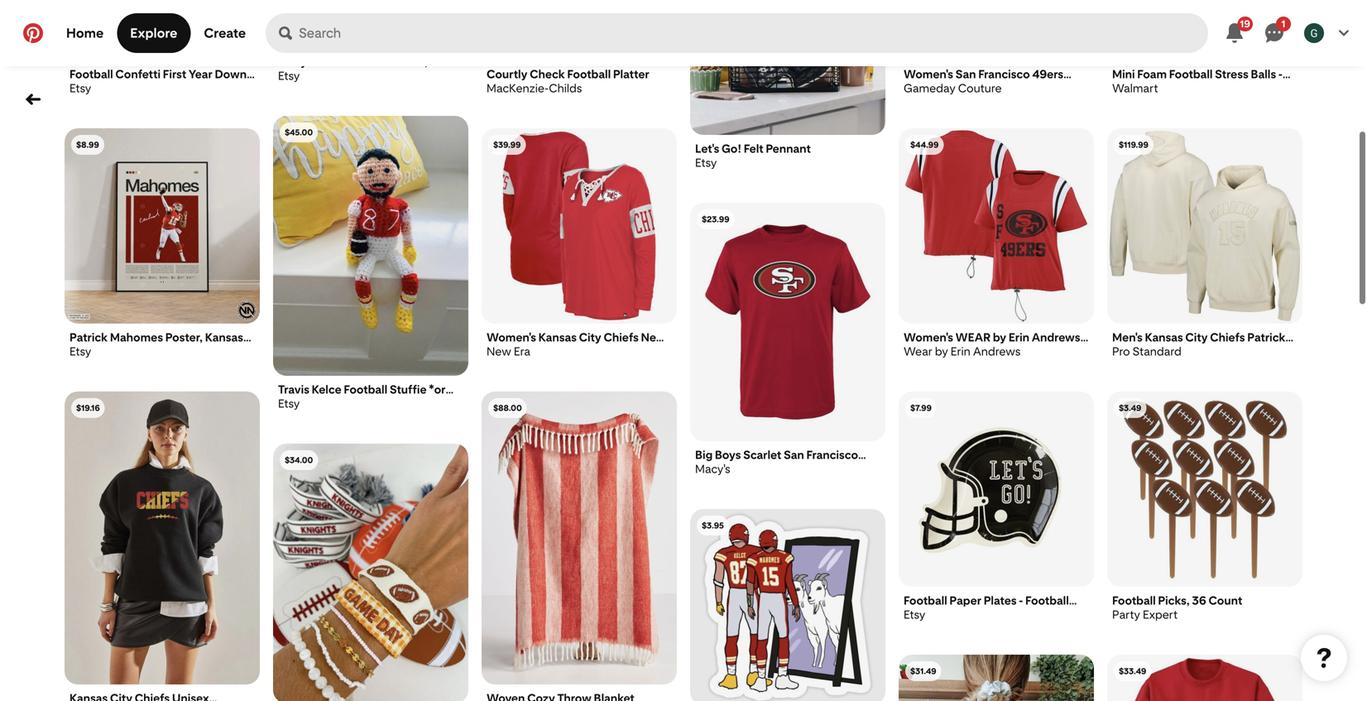 Task type: vqa. For each thing, say whether or not it's contained in the screenshot.
in stock image
yes



Task type: describe. For each thing, give the bounding box(es) containing it.
in stock image
[[691, 203, 886, 442]]

19
[[1241, 18, 1251, 30]]

wear
[[904, 344, 933, 359]]

create link
[[191, 13, 259, 53]]

etsy link for "★ set of 8 football helmet paper plates ★ each plate measures 8.5\" x 10\" - inches ★ designed by my mind's eye, usa from touchdowns to time outs, make sure that your guests have tasty treats to enjoy at your next football celebration with these football helmet plates. die cut in the shape of a football helmet these party plates will bring team spirit to your next tailgate party or football watch party.  coordinate with our entire collection of football party supplies, including napkins, table runners, pennant flags, treat cups & of course fabulous football party decorations." image
[[904, 608, 1090, 622]]

this contains: buy superbowl football picks 36/pkg sold at party expert image
[[1108, 392, 1303, 587]]

go!
[[722, 142, 742, 156]]

platter
[[613, 67, 650, 81]]

pro standard
[[1113, 344, 1182, 359]]

etsy inside let's go! felt pennant etsy
[[695, 156, 717, 170]]

party expert link
[[1113, 608, 1298, 622]]

men's kansas city chiefs patrick mahomes pro standard cream player name & number pullover hoodie image
[[1108, 128, 1303, 324]]

pennant
[[766, 142, 811, 156]]

search icon image
[[279, 26, 292, 40]]

woven cozy throw blanket image
[[482, 392, 677, 685]]

you gotta fight for the right to parrrrrrrrrty! calling all fans of #87.  also mahomes and t swift are available for separate purchase.   all feedback and suggestions welcome!  available in hand stitch or printed jersey numbers.   pattern is available for separate purchase in my etsy store. image
[[273, 116, 469, 376]]

courtly
[[487, 67, 528, 81]]

red patrick mahomes chiefs logo td crew neck sweatshirt size: l.  gender: unisex.  age group: adult. image
[[1108, 655, 1303, 701]]

erin
[[951, 344, 971, 359]]

walmart
[[1113, 81, 1159, 95]]

mackenzie-childs | courtly check football platter image
[[482, 0, 677, 60]]

macy's
[[695, 462, 731, 476]]

36
[[1193, 594, 1207, 608]]

create
[[204, 25, 246, 41]]

home link
[[53, 13, 117, 53]]

Search text field
[[299, 13, 1209, 53]]

emphasize your favorite nfl team's colors by wearing this kansas city chiefs t-shirt from new era. it features contrasting trim and sleeve panels that highlight the official kansas city chiefs logo. the lace-up neckline adds a sporty, chic touch to this game day tee. image
[[482, 128, 677, 324]]

home
[[66, 25, 104, 41]]

let's go! felt pennant link
[[695, 142, 881, 156]]

patrick mahomes poster kansas city chief poster nfl poster - etsy image
[[65, 128, 260, 324]]

era
[[514, 344, 531, 359]]

check
[[530, 67, 565, 81]]

19 button
[[1215, 13, 1255, 53]]

gear up for game day your way by adding this san francisco 49ers cinched colorblock t-shirt from wear by erin andrews to your wardrobe. it features distressed san francisco 49ers graphics printed across the chest for a bit of vintage flair and an integrated drawstring at the waist that allows you to cinch the bottom hem at your leisure. pair this tee with your favorite cap or team-inspired accessory for double the team spirit on game day.gear up for game day your way by adding this san francisco image
[[899, 128, 1095, 324]]

explore
[[130, 25, 178, 41]]

new era link
[[487, 344, 672, 359]]

macy's link
[[695, 462, 881, 476]]

etsy for patrick mahomes poster kansas city chief poster nfl poster - etsy image
[[70, 344, 91, 359]]

count
[[1209, 594, 1243, 608]]

football picks, 36 count party expert
[[1113, 594, 1243, 622]]

1 button
[[1255, 13, 1295, 53]]

let's
[[695, 142, 720, 156]]

couture
[[959, 81, 1002, 95]]

gameday couture
[[904, 81, 1002, 95]]

let's go! felt pennant etsy
[[695, 142, 811, 170]]



Task type: locate. For each thing, give the bounding box(es) containing it.
new era
[[487, 344, 531, 359]]

etsy
[[278, 69, 300, 83], [70, 81, 91, 95], [695, 156, 717, 170], [70, 344, 91, 359], [278, 397, 300, 411], [904, 608, 926, 622]]

picks,
[[1159, 594, 1190, 608]]

football left picks,
[[1113, 594, 1156, 608]]

walmart link
[[1113, 81, 1298, 95]]

new
[[487, 344, 511, 359]]

football right check
[[567, 67, 611, 81]]

etsy link
[[278, 69, 464, 83], [70, 81, 255, 95], [695, 156, 881, 170], [70, 344, 255, 359], [278, 397, 464, 411], [904, 608, 1090, 622]]

childs
[[549, 81, 582, 95]]

etsy link for "cheer on your favorite team with this vintage inspired felt banner. featuring the phrase \"let's go!\" this pennant banner is the perfect way to show team spirit at tailgate parties, at kick off, or during post game celebrations. * includes 1 - 14\" wood dowel * felt pennant is 15\" long" image
[[695, 156, 881, 170]]

gameday
[[904, 81, 956, 95]]

standard
[[1133, 344, 1182, 359]]

football picks, 36 count link
[[1113, 594, 1298, 608]]

this contains an image of: swelce jersey, swift kelce shirt, womens chiefs fan shirt, swift chiefs shirt, in my chiefs era shirt, taylors boyfriend shirt, travis kelce image
[[899, 655, 1095, 701]]

expert
[[1143, 608, 1178, 622]]

"kansas city chiefs unisex sweatshirt, kansas city football, kansas city chiefs, kc shirt, kansas city shirt, kc chiefs shirt * about us our products are not ready molded products. we sew all of our products ourselves. all our products are carefully sewn according to the size you order. (you can write to us for different size requests.) we embroider the embroidery you want on the size you want and send it to you. we carry out this whole process meticulously and with love. the fabric structure ha image
[[65, 392, 260, 685]]

courtly check football platter mackenzie-childs
[[487, 67, 650, 95]]

etsy for create a fun atmosphere with this football confetti, just sprinkle it on the table to matching with first year down themed party.  we've created party confetti to match football theme decorations perfectly.  --color-- * green, sand, brown, ivory -- details- * made of high quality design paper * available in sets of 100pcs, 200pcs and 300pcs * you will receive in the pack of 100 pcs: mix of football ball + two size mix circles * football themed confetti is made carefully and accurately * handmade in funstacraft workshop and keeps the warmth of our hands * ship ready to use. simply unbox and sprinkle to your desired location:) !this product is not a toy! should only be used with adult supervision! ----------------------------------------------------------------------------------------------- image
[[70, 81, 91, 95]]

by
[[935, 344, 949, 359]]

andrews
[[974, 344, 1021, 359]]

"cheer on your favorite team with this vintage inspired felt banner. featuring the phrase \"let's go!\" this pennant banner is the perfect way to show team spirit at tailgate parties, at kick off, or during post game celebrations. * includes 1 - 14\" wood dowel * felt pennant is 15\" long" image
[[691, 0, 886, 135]]

greg robinson image
[[1305, 23, 1325, 43]]

1
[[1282, 18, 1286, 30]]

pro
[[1113, 344, 1131, 359]]

1 horizontal spatial football
[[1113, 594, 1156, 608]]

1 vertical spatial football
[[1113, 594, 1156, 608]]

"★ set of 8 football helmet paper plates ★ each plate measures 8.5\" x 10\" - inches ★ designed by my mind's eye, usa from touchdowns to time outs, make sure that your guests have tasty treats to enjoy at your next football celebration with these football helmet plates. die cut in the shape of a football helmet these party plates will bring team spirit to your next tailgate party or football watch party.  coordinate with our entire collection of football party supplies, including napkins, table runners, pennant flags, treat cups & of course fabulous football party decorations." image
[[899, 392, 1095, 587]]

wear by erin andrews
[[904, 344, 1021, 359]]

0 vertical spatial football
[[567, 67, 611, 81]]

football inside football picks, 36 count party expert
[[1113, 594, 1156, 608]]

pro standard link
[[1113, 344, 1298, 359]]

courtly check football platter link
[[487, 67, 672, 81]]

etsy link for create a fun atmosphere with this football confetti, just sprinkle it on the table to matching with first year down themed party.  we've created party confetti to match football theme decorations perfectly.  --color-- * green, sand, brown, ivory -- details- * made of high quality design paper * available in sets of 100pcs, 200pcs and 300pcs * you will receive in the pack of 100 pcs: mix of football ball + two size mix circles * football themed confetti is made carefully and accurately * handmade in funstacraft workshop and keeps the warmth of our hands * ship ready to use. simply unbox and sprinkle to your desired location:) !this product is not a toy! should only be used with adult supervision! ----------------------------------------------------------------------------------------------- image
[[70, 81, 255, 95]]

etsy for "★ set of 8 football helmet paper plates ★ each plate measures 8.5\" x 10\" - inches ★ designed by my mind's eye, usa from touchdowns to time outs, make sure that your guests have tasty treats to enjoy at your next football celebration with these football helmet plates. die cut in the shape of a football helmet these party plates will bring team spirit to your next tailgate party or football watch party.  coordinate with our entire collection of football party supplies, including napkins, table runners, pennant flags, treat cups & of course fabulous football party decorations." image
[[904, 608, 926, 622]]

explore link
[[117, 13, 191, 53]]

football bracelet || embroidered bracelet / game day bracelet / school spirit / adjustable || embroidered bracelet || woven || friendship bracelet bracelet has 3 footballs embroidered on our cream tassel bracelet listing is for (1) tassel football embroidered bracelet stack with our game day embroidered bracelets - sold separately link to our game day bracelet - https://www.etsy.com/listing/1502093642/embroidered-game-day-bracelet-football football bracelet comes as shown in photo all bracelets are designed and curated by estellejoylynn © copyright estellejoylynn, llc image
[[273, 444, 469, 701]]

create a fun atmosphere with this football confetti, just sprinkle it on the table to matching with first year down themed party.  we've created party confetti to match football theme decorations perfectly.  --color-- * green, sand, brown, ivory -- details- * made of high quality design paper * available in sets of 100pcs, 200pcs and 300pcs * you will receive in the pack of 100 pcs: mix of football ball + two size mix circles * football themed confetti is made carefully and accurately * handmade in funstacraft workshop and keeps the warmth of our hands * ship ready to use. simply unbox and sprinkle to your desired location:) !this product is not a toy! should only be used with adult supervision! ----------------------------------------------------------------------------------------------- image
[[65, 0, 260, 60]]

football
[[567, 67, 611, 81], [1113, 594, 1156, 608]]

etsy link for patrick mahomes poster kansas city chief poster nfl poster - etsy image
[[70, 344, 255, 359]]

football inside the courtly check football platter mackenzie-childs
[[567, 67, 611, 81]]

mackenzie-
[[487, 81, 549, 95]]

wear by erin andrews link
[[904, 344, 1090, 359]]

party
[[1113, 608, 1141, 622]]

felt
[[744, 142, 764, 156]]

"travis kelce and patrick mahomes ii kansas city chiefs mirror goat nfl football glossy sticker. item description: glossy sticker, 3\" on the largest side. high quality print and a laminated water resistant surface. great for water bottles, laptops and more." image
[[691, 509, 886, 701]]

etsy link for you gotta fight for the right to parrrrrrrrrty! calling all fans of #87.  also mahomes and t swift are available for separate purchase.   all feedback and suggestions welcome!  available in hand stitch or printed jersey numbers.   pattern is available for separate purchase in my etsy store. image
[[278, 397, 464, 411]]

etsy for you gotta fight for the right to parrrrrrrrrty! calling all fans of #87.  also mahomes and t swift are available for separate purchase.   all feedback and suggestions welcome!  available in hand stitch or printed jersey numbers.   pattern is available for separate purchase in my etsy store. image
[[278, 397, 300, 411]]

gameday couture link
[[904, 81, 1090, 95]]

combine spirit and style with this san francisco 49ers victorious vixen t-shirt. this gameday couture top features san francisco 49ers graphics to let everyone know where your allegiance lies. the loose fit ensures a trendy look, and the cotton-polyester fabric is lightweight for all-day comfort. image
[[899, 0, 1095, 60]]

0 horizontal spatial football
[[567, 67, 611, 81]]

are you nervous about playing in the big game? squeeze one of these foam footballs and the stress will melt away! winning gifts for fans, athletes and coaches, these sporty desk accessories come in handy during the championship season! throw them in gift bags for your awards banquet. they're also fun party favors for birthday parties, and fun additions to easter baskets and as christmas stocking stuffers. pass them around at your office and score a touchdown with your co-workers! color: brown. image
[[1108, 0, 1303, 60]]

mackenzie-childs link
[[487, 81, 672, 95]]



